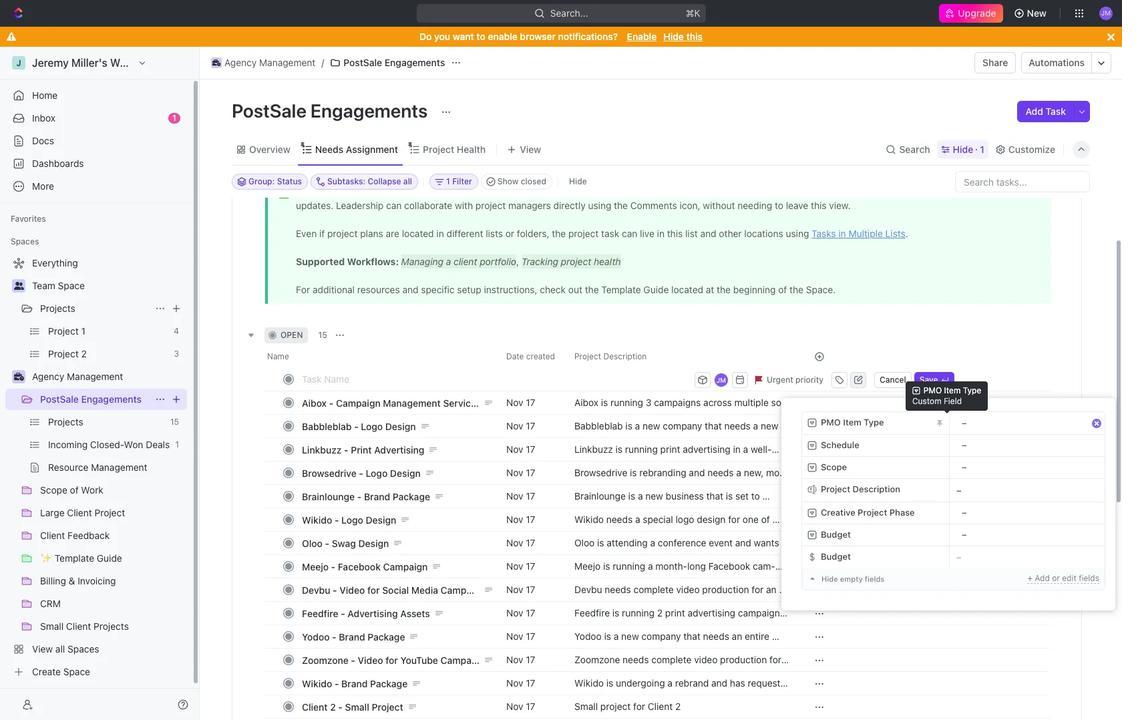 Task type: vqa. For each thing, say whether or not it's contained in the screenshot.
No favorited dashboards image
no



Task type: describe. For each thing, give the bounding box(es) containing it.
custom fields element
[[802, 411, 1105, 590]]

0 horizontal spatial fields
[[865, 574, 885, 583]]

campaigns
[[738, 607, 785, 618]]

logo for wikido
[[341, 514, 363, 525]]

hide 1
[[953, 143, 984, 155]]

1 horizontal spatial agency
[[224, 57, 257, 68]]

design for babbleblab - logo design
[[385, 420, 416, 432]]

1 inside sidebar navigation
[[172, 113, 176, 123]]

linkbuzz - print advertising
[[302, 444, 424, 455]]

needs inside wikido needs a special logo design for one of their sub-brands.
[[606, 514, 633, 525]]

docs
[[32, 135, 54, 146]]

0 vertical spatial agency management
[[224, 57, 316, 68]]

needs assignment link
[[312, 140, 398, 159]]

– button for budget
[[950, 524, 1105, 546]]

– for creative project phase
[[962, 507, 967, 518]]

wikido - logo design link
[[299, 510, 496, 529]]

browsedrive is rebranding and needs a new, mod ern logo. button
[[566, 461, 798, 490]]

oloo - swag design
[[302, 537, 389, 549]]

youtube inside zoomzone needs complete video production for a youtube campaign to increase brand awareness.
[[574, 666, 611, 677]]

small project for client 2 button
[[566, 695, 798, 719]]

postsale engagements inside tree
[[40, 393, 142, 405]]

project health link
[[420, 140, 486, 159]]

user group image
[[14, 282, 24, 290]]

advertising inside feedfire is running 2 print advertising campaigns and needs creation of the assets.
[[688, 607, 735, 618]]

for inside small project for client 2 button
[[633, 701, 645, 712]]

phase
[[890, 507, 915, 517]]

⌘k
[[686, 7, 700, 19]]

and inside browsedrive is rebranding and needs a new, mod ern logo.
[[689, 467, 705, 478]]

project left the health
[[423, 143, 454, 155]]

package for brainlounge - brand package
[[393, 491, 430, 502]]

wikido needs a special logo design for one of their sub-brands. button
[[566, 508, 798, 537]]

1 – button from the top
[[950, 412, 1105, 434]]

of inside wikido needs a special logo design for one of their sub-brands.
[[761, 514, 770, 525]]

babbleblab - logo design
[[302, 420, 416, 432]]

needs inside "devbu needs complete video production for an upcoming social media campaign."
[[605, 584, 631, 595]]

open
[[281, 330, 303, 340]]

hide for hide 1
[[953, 143, 973, 155]]

pmo inside the custom fields element
[[821, 417, 841, 428]]

creation.
[[732, 456, 770, 467]]

save
[[920, 374, 938, 384]]

an inside yodoo is a new company that needs an entire brand package including logo design.
[[732, 630, 742, 642]]

campaign
[[614, 666, 656, 677]]

add task
[[1026, 106, 1066, 117]]

browsedrive is rebranding and needs a new, mod ern logo.
[[574, 467, 790, 490]]

2 vertical spatial management
[[383, 397, 441, 408]]

client 2 - small project
[[302, 701, 403, 712]]

small inside button
[[574, 701, 598, 712]]

zoomzone - video for youtube campaign
[[302, 654, 485, 666]]

project
[[600, 701, 631, 712]]

one
[[743, 514, 759, 525]]

you
[[434, 31, 450, 42]]

production for campaign.
[[702, 584, 749, 595]]

mod
[[766, 467, 790, 478]]

feedfire is running 2 print advertising campaigns and needs creation of the assets. button
[[566, 601, 798, 631]]

hide for hide empty fields
[[822, 574, 838, 583]]

wikido for wikido - logo design
[[302, 514, 332, 525]]

0 vertical spatial advertising
[[374, 444, 424, 455]]

- for yodoo - brand package
[[332, 631, 336, 642]]

needs inside feedfire is running 2 print advertising campaigns and needs creation of the assets.
[[593, 619, 619, 631]]

devbu for devbu needs complete video production for an upcoming social media campaign.
[[574, 584, 602, 595]]

print inside linkbuzz is running print advertising in a well- known magazine and needs content creation.
[[660, 443, 680, 455]]

a inside wikido needs a special logo design for one of their sub-brands.
[[635, 514, 640, 525]]

feedfire for feedfire is running 2 print advertising campaigns and needs creation of the assets.
[[574, 607, 610, 618]]

their
[[574, 526, 594, 537]]

0 horizontal spatial 2
[[330, 701, 336, 712]]

- for meejo - facebook campaign
[[331, 561, 335, 572]]

needs assignment
[[315, 143, 398, 155]]

2 budget from the top
[[821, 551, 851, 562]]

aibox - campaign management services link
[[299, 393, 496, 412]]

sidebar navigation
[[0, 47, 200, 720]]

postsale inside tree
[[40, 393, 79, 405]]

creation
[[622, 619, 657, 631]]

magazine
[[605, 456, 647, 467]]

hide button
[[564, 174, 592, 190]]

Search tasks... text field
[[956, 172, 1089, 192]]

client inside button
[[648, 701, 673, 712]]

logo inside wikido needs a special logo design for one of their sub-brands.
[[676, 514, 694, 525]]

to inside zoomzone needs complete video production for a youtube campaign to increase brand awareness.
[[658, 666, 667, 677]]

feedfire - advertising assets
[[302, 607, 430, 619]]

project down wikido - brand package link
[[372, 701, 403, 712]]

1 vertical spatial postsale engagements
[[232, 100, 432, 122]]

needs
[[315, 143, 343, 155]]

for inside "devbu needs complete video production for an upcoming social media campaign."
[[752, 584, 764, 595]]

linkbuzz - print advertising link
[[299, 440, 496, 459]]

0 vertical spatial pmo
[[924, 385, 942, 395]]

design for browsedrive - logo design
[[390, 467, 421, 479]]

– button for scope
[[950, 457, 1105, 478]]

wikido - brand package
[[302, 678, 408, 689]]

increase
[[669, 666, 706, 677]]

campaign.
[[676, 596, 721, 607]]

wikido for wikido - brand package
[[302, 678, 332, 689]]

services
[[443, 397, 481, 408]]

upgrade link
[[939, 4, 1003, 23]]

health
[[457, 143, 486, 155]]

browsedrive - logo design
[[302, 467, 421, 479]]

team space
[[32, 280, 85, 291]]

hide empty fields
[[822, 574, 885, 583]]

awareness.
[[736, 666, 784, 677]]

video for zoomzone
[[358, 654, 383, 666]]

agency inside tree
[[32, 371, 64, 382]]

including
[[641, 643, 680, 654]]

production for increase
[[720, 654, 767, 665]]

projects link
[[40, 298, 150, 319]]

social
[[620, 596, 645, 607]]

2 horizontal spatial postsale
[[344, 57, 382, 68]]

needs inside browsedrive is rebranding and needs a new, mod ern logo.
[[707, 467, 734, 478]]

client 2 - small project link
[[299, 697, 496, 716]]

devbu for devbu - video for social media campaign
[[302, 584, 330, 595]]

0 horizontal spatial agency management link
[[32, 366, 184, 387]]

zoomzone needs complete video production for a youtube campaign to increase brand awareness.
[[574, 654, 792, 677]]

project description
[[821, 484, 900, 494]]

meejo - facebook campaign
[[302, 561, 428, 572]]

brainlounge - brand package link
[[299, 487, 496, 506]]

tree inside sidebar navigation
[[5, 252, 187, 683]]

sub-
[[597, 526, 617, 537]]

yodoo - brand package link
[[299, 627, 496, 646]]

brand inside yodoo is a new company that needs an entire brand package including logo design.
[[574, 643, 600, 654]]

- for oloo - swag design
[[325, 537, 329, 549]]

type inside the custom fields element
[[864, 417, 884, 428]]

2 inside feedfire is running 2 print advertising campaigns and needs creation of the assets.
[[657, 607, 663, 618]]

a inside browsedrive is rebranding and needs a new, mod ern logo.
[[736, 467, 741, 478]]

company
[[642, 630, 681, 642]]

0 vertical spatial to
[[477, 31, 485, 42]]

linkbuzz for linkbuzz is running print advertising in a well- known magazine and needs content creation.
[[574, 443, 613, 455]]

aibox
[[302, 397, 327, 408]]

description
[[853, 484, 900, 494]]

brainlounge
[[302, 491, 355, 502]]

1 horizontal spatial management
[[259, 57, 316, 68]]

design for oloo - swag design
[[358, 537, 389, 549]]

wikido - logo design
[[302, 514, 396, 525]]

yodoo is a new company that needs an entire brand package including logo design. button
[[566, 625, 798, 654]]

empty
[[840, 574, 863, 583]]

0 vertical spatial postsale engagements link
[[327, 55, 448, 71]]

logo.
[[591, 479, 612, 490]]

0 horizontal spatial postsale engagements link
[[40, 389, 150, 410]]

task
[[1046, 106, 1066, 117]]

– button
[[950, 479, 1105, 502]]

feedfire - advertising assets link
[[299, 603, 496, 623]]

rebranding
[[639, 467, 686, 478]]

- down wikido - brand package on the bottom of page
[[338, 701, 343, 712]]

brand for wikido
[[341, 678, 368, 689]]

for inside wikido needs a special logo design for one of their sub-brands.
[[728, 514, 740, 525]]

video for devbu
[[340, 584, 365, 595]]

15
[[318, 330, 327, 340]]

browsedrive for browsedrive - logo design
[[302, 467, 356, 479]]

needs inside linkbuzz is running print advertising in a well- known magazine and needs content creation.
[[668, 456, 694, 467]]

media
[[411, 584, 438, 595]]

the
[[671, 619, 685, 631]]

media
[[647, 596, 673, 607]]

creative
[[821, 507, 855, 517]]

devbu needs complete video production for an upcoming social media campaign. button
[[566, 578, 798, 607]]

– for schedule
[[962, 440, 967, 450]]

a inside linkbuzz is running print advertising in a well- known magazine and needs content creation.
[[743, 443, 748, 455]]

home link
[[5, 85, 187, 106]]

upgrade
[[958, 7, 996, 19]]

0 horizontal spatial small
[[345, 701, 369, 712]]

hide for hide
[[569, 176, 587, 186]]

is for browsedrive
[[630, 467, 637, 478]]

0 vertical spatial engagements
[[385, 57, 445, 68]]



Task type: locate. For each thing, give the bounding box(es) containing it.
add inside button
[[1026, 106, 1043, 117]]

zoomzone for zoomzone needs complete video production for a youtube campaign to increase brand awareness.
[[574, 654, 620, 665]]

is for yodoo
[[604, 630, 611, 642]]

wikido - brand package link
[[299, 674, 496, 693]]

production inside "devbu needs complete video production for an upcoming social media campaign."
[[702, 584, 749, 595]]

0 horizontal spatial pmo
[[821, 417, 841, 428]]

0 horizontal spatial postsale
[[40, 393, 79, 405]]

1 vertical spatial logo
[[683, 643, 702, 654]]

advertising down babbleblab - logo design 'link' at the left
[[374, 444, 424, 455]]

devbu inside "devbu needs complete video production for an upcoming social media campaign."
[[574, 584, 602, 595]]

logo up brainlounge - brand package
[[366, 467, 388, 479]]

2 down increase
[[675, 701, 681, 712]]

print up rebranding
[[660, 443, 680, 455]]

for left one
[[728, 514, 740, 525]]

1 horizontal spatial fields
[[1079, 573, 1099, 583]]

running inside feedfire is running 2 print advertising campaigns and needs creation of the assets.
[[622, 607, 655, 618]]

fields right the empty
[[865, 574, 885, 583]]

brands.
[[617, 526, 649, 537]]

pmo up schedule
[[821, 417, 841, 428]]

is inside browsedrive is rebranding and needs a new, mod ern logo.
[[630, 467, 637, 478]]

well-
[[751, 443, 772, 455]]

Set value for Budget Custom Field text field
[[950, 546, 1105, 568]]

0 vertical spatial advertising
[[683, 443, 731, 455]]

1 horizontal spatial youtube
[[574, 666, 611, 677]]

0 vertical spatial complete
[[634, 584, 674, 595]]

project down description
[[858, 507, 887, 517]]

2 horizontal spatial management
[[383, 397, 441, 408]]

meejo
[[302, 561, 329, 572]]

- for feedfire - advertising assets
[[341, 607, 345, 619]]

linkbuzz for linkbuzz - print advertising
[[302, 444, 342, 455]]

wikido up the oloo
[[302, 514, 332, 525]]

yodoo down upcoming
[[574, 630, 602, 642]]

to down 'including'
[[658, 666, 667, 677]]

browsedrive up brainlounge at left bottom
[[302, 467, 356, 479]]

tree containing team space
[[5, 252, 187, 683]]

0 vertical spatial running
[[625, 443, 658, 455]]

yodoo is a new company that needs an entire brand package including logo design.
[[574, 630, 772, 654]]

agency right business time image
[[224, 57, 257, 68]]

1 horizontal spatial postsale engagements link
[[327, 55, 448, 71]]

item up schedule
[[843, 417, 861, 428]]

small left "project" at the bottom
[[574, 701, 598, 712]]

zoomzone inside zoomzone needs complete video production for a youtube campaign to increase brand awareness.
[[574, 654, 620, 665]]

advertising up assets.
[[688, 607, 735, 618]]

client down campaign
[[648, 701, 673, 712]]

0 horizontal spatial client
[[302, 701, 328, 712]]

a inside zoomzone needs complete video production for a youtube campaign to increase brand awareness.
[[784, 654, 789, 665]]

print up the in the bottom right of the page
[[665, 607, 685, 618]]

– inside button
[[956, 485, 961, 495]]

4 – button from the top
[[950, 502, 1105, 524]]

design up linkbuzz - print advertising link
[[385, 420, 416, 432]]

search button
[[882, 140, 934, 159]]

1 vertical spatial management
[[67, 371, 123, 382]]

logo inside babbleblab - logo design 'link'
[[361, 420, 383, 432]]

babbleblab
[[302, 420, 352, 432]]

– for budget
[[962, 529, 967, 540]]

1 vertical spatial package
[[368, 631, 405, 642]]

share
[[983, 57, 1008, 68]]

package
[[602, 643, 639, 654]]

yodoo for yodoo is a new company that needs an entire brand package including logo design.
[[574, 630, 602, 642]]

agency management inside sidebar navigation
[[32, 371, 123, 382]]

logo for babbleblab
[[361, 420, 383, 432]]

type down "cancel" button
[[864, 417, 884, 428]]

1 vertical spatial postsale
[[232, 100, 307, 122]]

advertising inside linkbuzz is running print advertising in a well- known magazine and needs content creation.
[[683, 443, 731, 455]]

new,
[[744, 467, 764, 478]]

in
[[733, 443, 741, 455]]

small
[[574, 701, 598, 712], [345, 701, 369, 712]]

logo inside wikido - logo design link
[[341, 514, 363, 525]]

linkbuzz is running print advertising in a well- known magazine and needs content creation. button
[[566, 437, 798, 467]]

add right +
[[1035, 573, 1050, 583]]

to
[[477, 31, 485, 42], [658, 666, 667, 677]]

complete for to
[[651, 654, 692, 665]]

package for yodoo - brand package
[[368, 631, 405, 642]]

edit
[[1062, 573, 1077, 583]]

of inside feedfire is running 2 print advertising campaigns and needs creation of the assets.
[[659, 619, 668, 631]]

1 vertical spatial youtube
[[574, 666, 611, 677]]

- for wikido - brand package
[[335, 678, 339, 689]]

running up the magazine
[[625, 443, 658, 455]]

new
[[1027, 7, 1047, 19]]

0 vertical spatial postsale
[[344, 57, 382, 68]]

production inside zoomzone needs complete video production for a youtube campaign to increase brand awareness.
[[720, 654, 767, 665]]

logo for browsedrive
[[366, 467, 388, 479]]

1 horizontal spatial browsedrive
[[574, 467, 627, 478]]

a up the brands.
[[635, 514, 640, 525]]

– button for schedule
[[950, 435, 1105, 456]]

design up meejo - facebook campaign
[[358, 537, 389, 549]]

enable
[[627, 31, 657, 42]]

- up yodoo - brand package
[[341, 607, 345, 619]]

- for linkbuzz - print advertising
[[344, 444, 348, 455]]

zoomzone up campaign
[[574, 654, 620, 665]]

running inside linkbuzz is running print advertising in a well- known magazine and needs content creation.
[[625, 443, 658, 455]]

0 vertical spatial video
[[340, 584, 365, 595]]

complete inside "devbu needs complete video production for an upcoming social media campaign."
[[634, 584, 674, 595]]

5 – button from the top
[[950, 524, 1105, 546]]

hide inside button
[[569, 176, 587, 186]]

1 vertical spatial of
[[659, 619, 668, 631]]

yodoo
[[574, 630, 602, 642], [302, 631, 330, 642]]

print
[[660, 443, 680, 455], [665, 607, 685, 618]]

1 vertical spatial pmo
[[821, 417, 841, 428]]

- right aibox
[[329, 397, 334, 408]]

1 vertical spatial agency management
[[32, 371, 123, 382]]

is for feedfire
[[612, 607, 619, 618]]

1 vertical spatial advertising
[[348, 607, 398, 619]]

yodoo - brand package
[[302, 631, 405, 642]]

for inside zoomzone needs complete video production for a youtube campaign to increase brand awareness.
[[770, 654, 781, 665]]

yodoo down feedfire - advertising assets
[[302, 631, 330, 642]]

1 vertical spatial postsale engagements link
[[40, 389, 150, 410]]

agency management right business time icon
[[32, 371, 123, 382]]

that
[[683, 630, 701, 642]]

for inside zoomzone - video for youtube campaign link
[[386, 654, 398, 666]]

0 vertical spatial 1
[[172, 113, 176, 123]]

1 vertical spatial add
[[1035, 573, 1050, 583]]

and inside feedfire is running 2 print advertising campaigns and needs creation of the assets.
[[574, 619, 590, 631]]

needs
[[668, 456, 694, 467], [707, 467, 734, 478], [606, 514, 633, 525], [605, 584, 631, 595], [593, 619, 619, 631], [703, 630, 729, 642], [623, 654, 649, 665]]

1 horizontal spatial and
[[649, 456, 665, 467]]

pmo item type inside the custom fields element
[[821, 417, 884, 428]]

advertising up yodoo - brand package
[[348, 607, 398, 619]]

an up "campaigns" at the bottom right of page
[[766, 584, 777, 595]]

wikido for wikido needs a special logo design for one of their sub-brands.
[[574, 514, 604, 525]]

brand inside zoomzone needs complete video production for a youtube campaign to increase brand awareness.
[[708, 666, 733, 677]]

0 horizontal spatial type
[[864, 417, 884, 428]]

overview link
[[246, 140, 290, 159]]

complete up media on the right bottom of page
[[634, 584, 674, 595]]

- for wikido - logo design
[[335, 514, 339, 525]]

design up brainlounge - brand package link
[[390, 467, 421, 479]]

design inside 'link'
[[385, 420, 416, 432]]

- down yodoo - brand package
[[351, 654, 355, 666]]

linkbuzz inside linkbuzz is running print advertising in a well- known magazine and needs content creation.
[[574, 443, 613, 455]]

browsedrive for browsedrive is rebranding and needs a new, mod ern logo.
[[574, 467, 627, 478]]

is up package
[[604, 630, 611, 642]]

1 horizontal spatial zoomzone
[[574, 654, 620, 665]]

wikido up their at right
[[574, 514, 604, 525]]

oloo - swag design link
[[299, 533, 496, 553]]

0 vertical spatial print
[[660, 443, 680, 455]]

item up field
[[944, 385, 961, 395]]

video up campaign.
[[676, 584, 700, 595]]

youtube down package
[[574, 666, 611, 677]]

1 vertical spatial engagements
[[311, 100, 428, 122]]

0 vertical spatial production
[[702, 584, 749, 595]]

for up 'awareness.'
[[770, 654, 781, 665]]

design for wikido - logo design
[[366, 514, 396, 525]]

1 vertical spatial agency management link
[[32, 366, 184, 387]]

devbu needs complete video production for an upcoming social media campaign.
[[574, 584, 779, 607]]

1 vertical spatial an
[[732, 630, 742, 642]]

print
[[351, 444, 372, 455]]

content
[[696, 456, 729, 467]]

youtube up wikido - brand package link
[[400, 654, 438, 666]]

item inside the custom fields element
[[843, 417, 861, 428]]

0 horizontal spatial browsedrive
[[302, 467, 356, 479]]

1 horizontal spatial agency management link
[[208, 55, 319, 71]]

video up increase
[[694, 654, 718, 665]]

remove field value image
[[1093, 420, 1100, 426]]

- up client 2 - small project
[[335, 678, 339, 689]]

wikido inside wikido needs a special logo design for one of their sub-brands.
[[574, 514, 604, 525]]

0 horizontal spatial linkbuzz
[[302, 444, 342, 455]]

video up wikido - brand package on the bottom of page
[[358, 654, 383, 666]]

is up the magazine
[[616, 443, 623, 455]]

1 vertical spatial budget
[[821, 551, 851, 562]]

pmo up custom field at the right bottom
[[924, 385, 942, 395]]

for inside devbu - video for social media campaign link
[[367, 584, 380, 595]]

browsedrive inside browsedrive is rebranding and needs a new, mod ern logo.
[[574, 467, 627, 478]]

2 vertical spatial logo
[[341, 514, 363, 525]]

0 horizontal spatial item
[[843, 417, 861, 428]]

a right 'in'
[[743, 443, 748, 455]]

production up campaign.
[[702, 584, 749, 595]]

package for wikido - brand package
[[370, 678, 408, 689]]

0 vertical spatial logo
[[676, 514, 694, 525]]

project health
[[423, 143, 486, 155]]

budget
[[821, 529, 851, 539], [821, 551, 851, 562]]

search
[[899, 143, 930, 155]]

devbu up upcoming
[[574, 584, 602, 595]]

budget down creative
[[821, 529, 851, 539]]

1 horizontal spatial 1
[[980, 143, 984, 155]]

1 budget from the top
[[821, 529, 851, 539]]

a left "new," on the right of page
[[736, 467, 741, 478]]

0 vertical spatial management
[[259, 57, 316, 68]]

special
[[643, 514, 673, 525]]

0 horizontal spatial brand
[[574, 643, 600, 654]]

1 horizontal spatial feedfire
[[574, 607, 610, 618]]

1 horizontal spatial yodoo
[[574, 630, 602, 642]]

- down feedfire - advertising assets
[[332, 631, 336, 642]]

browsedrive
[[574, 467, 627, 478], [302, 467, 356, 479]]

brand down feedfire - advertising assets
[[339, 631, 365, 642]]

- down meejo - facebook campaign
[[333, 584, 337, 595]]

dashboards
[[32, 158, 84, 169]]

field
[[944, 396, 962, 406]]

1 horizontal spatial item
[[944, 385, 961, 395]]

2 vertical spatial postsale engagements
[[40, 393, 142, 405]]

0 horizontal spatial youtube
[[400, 654, 438, 666]]

an inside "devbu needs complete video production for an upcoming social media campaign."
[[766, 584, 777, 595]]

pmo item type up field
[[924, 385, 981, 395]]

feedfire is running 2 print advertising campaigns and needs creation of the assets.
[[574, 607, 787, 631]]

yodoo for yodoo - brand package
[[302, 631, 330, 642]]

0 horizontal spatial devbu
[[302, 584, 330, 595]]

0 horizontal spatial to
[[477, 31, 485, 42]]

team space link
[[32, 275, 184, 297]]

is inside yodoo is a new company that needs an entire brand package including logo design.
[[604, 630, 611, 642]]

package up zoomzone - video for youtube campaign on the bottom left of page
[[368, 631, 405, 642]]

for right "project" at the bottom
[[633, 701, 645, 712]]

- for aibox - campaign management services
[[329, 397, 334, 408]]

1 vertical spatial advertising
[[688, 607, 735, 618]]

- for brainlounge - brand package
[[357, 491, 362, 502]]

- for devbu - video for social media campaign
[[333, 584, 337, 595]]

add inside the custom fields element
[[1035, 573, 1050, 583]]

1 vertical spatial production
[[720, 654, 767, 665]]

a inside yodoo is a new company that needs an entire brand package including logo design.
[[614, 630, 619, 642]]

0 horizontal spatial zoomzone
[[302, 654, 348, 666]]

zoomzone down yodoo - brand package
[[302, 654, 348, 666]]

2 down wikido - brand package on the bottom of page
[[330, 701, 336, 712]]

1 horizontal spatial type
[[963, 385, 981, 395]]

0 vertical spatial add
[[1026, 106, 1043, 117]]

– button for creative project phase
[[950, 502, 1105, 524]]

1 vertical spatial complete
[[651, 654, 692, 665]]

assets.
[[687, 619, 718, 631]]

Task Name text field
[[302, 368, 692, 389]]

1 vertical spatial running
[[622, 607, 655, 618]]

- for babbleblab - logo design
[[354, 420, 359, 432]]

2 inside button
[[675, 701, 681, 712]]

running for creation
[[622, 607, 655, 618]]

– for project description
[[956, 485, 961, 495]]

devbu down meejo on the bottom left of the page
[[302, 584, 330, 595]]

zoomzone for zoomzone - video for youtube campaign
[[302, 654, 348, 666]]

automations button
[[1022, 53, 1091, 73]]

brand down browsedrive - logo design
[[364, 491, 390, 502]]

an left entire
[[732, 630, 742, 642]]

business time image
[[212, 59, 221, 66]]

is for linkbuzz
[[616, 443, 623, 455]]

feedfire left "social"
[[574, 607, 610, 618]]

is left rebranding
[[630, 467, 637, 478]]

2 up company in the bottom of the page
[[657, 607, 663, 618]]

0 vertical spatial budget
[[821, 529, 851, 539]]

logo inside yodoo is a new company that needs an entire brand package including logo design.
[[683, 643, 702, 654]]

agency management left /
[[224, 57, 316, 68]]

new
[[621, 630, 639, 642]]

package down zoomzone - video for youtube campaign on the bottom left of page
[[370, 678, 408, 689]]

fields right edit
[[1079, 573, 1099, 583]]

small down wikido - brand package on the bottom of page
[[345, 701, 369, 712]]

project down scope
[[821, 484, 850, 494]]

2 vertical spatial package
[[370, 678, 408, 689]]

2 vertical spatial postsale
[[40, 393, 79, 405]]

0 vertical spatial video
[[676, 584, 700, 595]]

1 horizontal spatial brand
[[708, 666, 733, 677]]

1 vertical spatial video
[[694, 654, 718, 665]]

print inside feedfire is running 2 print advertising campaigns and needs creation of the assets.
[[665, 607, 685, 618]]

new button
[[1008, 3, 1055, 24]]

- inside 'link'
[[354, 420, 359, 432]]

a up 'awareness.'
[[784, 654, 789, 665]]

assignment
[[346, 143, 398, 155]]

0 vertical spatial type
[[963, 385, 981, 395]]

running
[[625, 443, 658, 455], [622, 607, 655, 618]]

1 horizontal spatial an
[[766, 584, 777, 595]]

want
[[453, 31, 474, 42]]

automations
[[1029, 57, 1085, 68]]

3 – button from the top
[[950, 457, 1105, 478]]

feedfire for feedfire - advertising assets
[[302, 607, 338, 619]]

1 horizontal spatial pmo item type
[[924, 385, 981, 395]]

video inside zoomzone needs complete video production for a youtube campaign to increase brand awareness.
[[694, 654, 718, 665]]

0 horizontal spatial an
[[732, 630, 742, 642]]

wikido up client 2 - small project
[[302, 678, 332, 689]]

1
[[172, 113, 176, 123], [980, 143, 984, 155]]

logo left design at the right bottom of the page
[[676, 514, 694, 525]]

1 vertical spatial video
[[358, 654, 383, 666]]

0 vertical spatial an
[[766, 584, 777, 595]]

linkbuzz up the known at right bottom
[[574, 443, 613, 455]]

and inside linkbuzz is running print advertising in a well- known magazine and needs content creation.
[[649, 456, 665, 467]]

of
[[761, 514, 770, 525], [659, 619, 668, 631]]

1 vertical spatial agency
[[32, 371, 64, 382]]

is left "social"
[[612, 607, 619, 618]]

1 vertical spatial to
[[658, 666, 667, 677]]

running for magazine
[[625, 443, 658, 455]]

pmo
[[924, 385, 942, 395], [821, 417, 841, 428]]

scope
[[821, 461, 847, 472]]

1 horizontal spatial devbu
[[574, 584, 602, 595]]

browsedrive up 'logo.'
[[574, 467, 627, 478]]

video for increase
[[694, 654, 718, 665]]

save button
[[914, 372, 954, 388]]

ern
[[574, 479, 589, 490]]

is inside linkbuzz is running print advertising in a well- known magazine and needs content creation.
[[616, 443, 623, 455]]

0 horizontal spatial yodoo
[[302, 631, 330, 642]]

2 vertical spatial engagements
[[81, 393, 142, 405]]

logo inside browsedrive - logo design link
[[366, 467, 388, 479]]

type right save "button"
[[963, 385, 981, 395]]

tree
[[5, 252, 187, 683]]

is inside feedfire is running 2 print advertising campaigns and needs creation of the assets.
[[612, 607, 619, 618]]

entire
[[745, 630, 769, 642]]

running up creation
[[622, 607, 655, 618]]

- for zoomzone - video for youtube campaign
[[351, 654, 355, 666]]

team
[[32, 280, 55, 291]]

engagements inside tree
[[81, 393, 142, 405]]

1 horizontal spatial pmo
[[924, 385, 942, 395]]

video inside "devbu needs complete video production for an upcoming social media campaign."
[[676, 584, 700, 595]]

of left the in the bottom right of the page
[[659, 619, 668, 631]]

advertising
[[374, 444, 424, 455], [348, 607, 398, 619]]

2 horizontal spatial and
[[689, 467, 705, 478]]

add task button
[[1018, 101, 1074, 122]]

needs inside yodoo is a new company that needs an entire brand package including logo design.
[[703, 630, 729, 642]]

– for scope
[[962, 462, 967, 472]]

needs inside zoomzone needs complete video production for a youtube campaign to increase brand awareness.
[[623, 654, 649, 665]]

business time image
[[14, 373, 24, 381]]

0 vertical spatial item
[[944, 385, 961, 395]]

0 vertical spatial youtube
[[400, 654, 438, 666]]

small project for client 2
[[574, 701, 681, 712]]

1 vertical spatial pmo item type
[[821, 417, 884, 428]]

for left social
[[367, 584, 380, 595]]

a up package
[[614, 630, 619, 642]]

of right one
[[761, 514, 770, 525]]

add
[[1026, 106, 1043, 117], [1035, 573, 1050, 583]]

complete for media
[[634, 584, 674, 595]]

do you want to enable browser notifications? enable hide this
[[419, 31, 703, 42]]

management inside sidebar navigation
[[67, 371, 123, 382]]

brand up client 2 - small project
[[341, 678, 368, 689]]

package down browsedrive - logo design link
[[393, 491, 430, 502]]

overview
[[249, 143, 290, 155]]

to right want
[[477, 31, 485, 42]]

customize button
[[991, 140, 1059, 159]]

0 horizontal spatial feedfire
[[302, 607, 338, 619]]

0 horizontal spatial of
[[659, 619, 668, 631]]

complete
[[634, 584, 674, 595], [651, 654, 692, 665]]

brand for yodoo
[[339, 631, 365, 642]]

brand for brainlounge
[[364, 491, 390, 502]]

0 horizontal spatial pmo item type
[[821, 417, 884, 428]]

linkbuzz down babbleblab
[[302, 444, 342, 455]]

1 horizontal spatial small
[[574, 701, 598, 712]]

/
[[321, 57, 324, 68]]

1 vertical spatial brand
[[339, 631, 365, 642]]

hide inside the custom fields element
[[822, 574, 838, 583]]

- up print
[[354, 420, 359, 432]]

- for browsedrive - logo design
[[359, 467, 363, 479]]

2 – button from the top
[[950, 435, 1105, 456]]

1 horizontal spatial agency management
[[224, 57, 316, 68]]

package
[[393, 491, 430, 502], [368, 631, 405, 642], [370, 678, 408, 689]]

video down facebook
[[340, 584, 365, 595]]

cancel button
[[874, 372, 912, 388]]

a
[[743, 443, 748, 455], [736, 467, 741, 478], [635, 514, 640, 525], [614, 630, 619, 642], [784, 654, 789, 665]]

aibox - campaign management services
[[302, 397, 481, 408]]

an
[[766, 584, 777, 595], [732, 630, 742, 642]]

complete inside zoomzone needs complete video production for a youtube campaign to increase brand awareness.
[[651, 654, 692, 665]]

known
[[574, 456, 602, 467]]

for down yodoo - brand package link at the left of page
[[386, 654, 398, 666]]

projects
[[40, 303, 75, 314]]

upcoming
[[574, 596, 617, 607]]

for up "campaigns" at the bottom right of page
[[752, 584, 764, 595]]

- right the oloo
[[325, 537, 329, 549]]

1 vertical spatial 1
[[980, 143, 984, 155]]

brand left package
[[574, 643, 600, 654]]

- left print
[[344, 444, 348, 455]]

logo up oloo - swag design
[[341, 514, 363, 525]]

- right meejo on the bottom left of the page
[[331, 561, 335, 572]]

pmo item type
[[924, 385, 981, 395], [821, 417, 884, 428]]

agency management link
[[208, 55, 319, 71], [32, 366, 184, 387]]

feedfire inside feedfire is running 2 print advertising campaigns and needs creation of the assets.
[[574, 607, 610, 618]]

enable
[[488, 31, 517, 42]]

0 vertical spatial postsale engagements
[[344, 57, 445, 68]]

favorites button
[[5, 211, 51, 227]]

1 vertical spatial logo
[[366, 467, 388, 479]]

video for campaign.
[[676, 584, 700, 595]]

- down print
[[359, 467, 363, 479]]

yodoo inside yodoo is a new company that needs an entire brand package including logo design.
[[574, 630, 602, 642]]

0 vertical spatial package
[[393, 491, 430, 502]]

notifications?
[[558, 31, 618, 42]]

0 vertical spatial agency management link
[[208, 55, 319, 71]]

1 vertical spatial brand
[[708, 666, 733, 677]]

- up swag
[[335, 514, 339, 525]]

0 horizontal spatial management
[[67, 371, 123, 382]]



